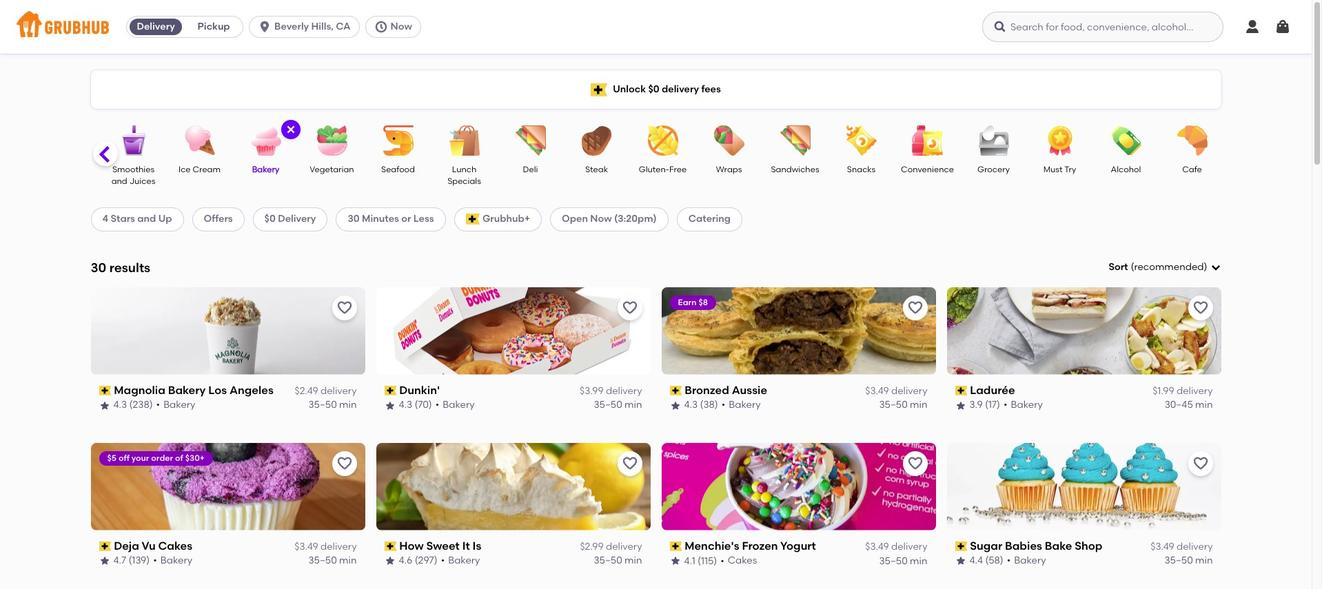 Task type: locate. For each thing, give the bounding box(es) containing it.
35–50 min for magnolia bakery los angeles
[[309, 400, 357, 411]]

sugar babies bake shop logo image
[[947, 443, 1222, 531]]

$5
[[107, 454, 117, 463]]

30 for 30 results
[[91, 260, 106, 276]]

bakery image
[[242, 126, 290, 156]]

• right the (58)
[[1008, 555, 1011, 567]]

30 minutes or less
[[348, 213, 434, 225]]

• bakery for deja vu cakes
[[153, 555, 193, 567]]

snacks image
[[838, 126, 886, 156]]

0 vertical spatial 30
[[348, 213, 360, 225]]

)
[[1205, 261, 1208, 273]]

try
[[1065, 165, 1077, 175]]

$0
[[649, 83, 660, 95], [265, 213, 276, 225]]

0 horizontal spatial now
[[391, 21, 412, 32]]

(17)
[[986, 400, 1001, 411]]

bakery for dunkin'
[[443, 400, 475, 411]]

1 vertical spatial 30
[[91, 260, 106, 276]]

min for ladurée
[[1196, 400, 1214, 411]]

1 vertical spatial now
[[591, 213, 612, 225]]

0 horizontal spatial 4.3
[[113, 400, 127, 411]]

pickup
[[198, 21, 230, 32]]

steak
[[586, 165, 608, 175]]

lunch specials image
[[440, 126, 489, 156]]

35–50 min for dunkin'
[[594, 400, 642, 411]]

alcohol
[[1112, 165, 1142, 175]]

smoothies
[[112, 165, 155, 175]]

4.7 (139)
[[113, 555, 150, 567]]

bakery
[[252, 165, 280, 175], [168, 384, 206, 397], [164, 400, 195, 411], [443, 400, 475, 411], [729, 400, 761, 411], [1012, 400, 1044, 411], [161, 555, 193, 567], [448, 555, 480, 567], [1015, 555, 1047, 567]]

35–50 for sugar babies bake shop
[[1165, 555, 1194, 567]]

$2.99
[[580, 541, 604, 553]]

star icon image for dunkin'
[[385, 400, 396, 411]]

star icon image left 4.3 (238)
[[99, 400, 110, 411]]

0 horizontal spatial $0
[[265, 213, 276, 225]]

specials
[[448, 177, 481, 187]]

subscription pass image left menchie's
[[670, 542, 682, 552]]

1 vertical spatial cakes
[[728, 555, 758, 567]]

(115)
[[698, 555, 718, 567]]

sort ( recommended )
[[1109, 261, 1208, 273]]

• bakery for how sweet it is
[[441, 555, 480, 567]]

frozen
[[742, 540, 778, 553]]

ice cream
[[179, 165, 221, 175]]

subscription pass image for how sweet it is
[[385, 542, 397, 552]]

vegetarian
[[310, 165, 354, 175]]

bakery down "it"
[[448, 555, 480, 567]]

$0 right unlock
[[649, 83, 660, 95]]

grubhub plus flag logo image for unlock $0 delivery fees
[[591, 83, 608, 96]]

star icon image left '4.7'
[[99, 556, 110, 567]]

svg image inside 'now' button
[[374, 20, 388, 34]]

save this restaurant image
[[622, 300, 638, 316], [1193, 300, 1209, 316], [907, 456, 924, 472], [1193, 456, 1209, 472]]

0 horizontal spatial and
[[112, 177, 127, 187]]

•
[[156, 400, 160, 411], [436, 400, 440, 411], [722, 400, 726, 411], [1004, 400, 1008, 411], [153, 555, 157, 567], [441, 555, 445, 567], [721, 555, 725, 567], [1008, 555, 1011, 567]]

• for ladurée
[[1004, 400, 1008, 411]]

2 4.3 from the left
[[399, 400, 413, 411]]

$3.49 delivery for menchie's frozen yogurt
[[866, 541, 928, 553]]

1 horizontal spatial now
[[591, 213, 612, 225]]

bakery down deja vu cakes
[[161, 555, 193, 567]]

$8
[[699, 298, 708, 307]]

0 horizontal spatial 30
[[91, 260, 106, 276]]

• bakery right (17)
[[1004, 400, 1044, 411]]

• for dunkin'
[[436, 400, 440, 411]]

• right '(38)'
[[722, 400, 726, 411]]

• bakery down magnolia bakery los angeles
[[156, 400, 195, 411]]

menchie's
[[685, 540, 740, 553]]

off
[[119, 454, 130, 463]]

save this restaurant button for how sweet it is
[[618, 452, 642, 476]]

4.4 (58)
[[970, 555, 1004, 567]]

subscription pass image left deja
[[99, 542, 111, 552]]

35–50 min for deja vu cakes
[[309, 555, 357, 567]]

1 4.3 from the left
[[113, 400, 127, 411]]

30
[[348, 213, 360, 225], [91, 260, 106, 276]]

subscription pass image for sugar babies bake shop
[[956, 542, 968, 552]]

delivery left pickup
[[137, 21, 175, 32]]

• down deja vu cakes
[[153, 555, 157, 567]]

save this restaurant button
[[332, 296, 357, 321], [618, 296, 642, 321], [903, 296, 928, 321], [1189, 296, 1214, 321], [332, 452, 357, 476], [618, 452, 642, 476], [903, 452, 928, 476], [1189, 452, 1214, 476]]

subscription pass image for dunkin'
[[385, 386, 397, 396]]

grubhub plus flag logo image left grubhub+
[[466, 214, 480, 225]]

subscription pass image for magnolia bakery los angeles
[[99, 386, 111, 396]]

grubhub plus flag logo image left unlock
[[591, 83, 608, 96]]

save this restaurant button for sugar babies bake shop
[[1189, 452, 1214, 476]]

sweet
[[427, 540, 460, 553]]

aussie
[[732, 384, 768, 397]]

magnolia bakery los angeles logo image
[[91, 287, 365, 375]]

4.3 left (70)
[[399, 400, 413, 411]]

1 vertical spatial $0
[[265, 213, 276, 225]]

subscription pass image for deja vu cakes
[[99, 542, 111, 552]]

star icon image left 4.6
[[385, 556, 396, 567]]

0 vertical spatial and
[[112, 177, 127, 187]]

star icon image left 4.4
[[956, 556, 967, 567]]

subscription pass image left bronzed on the bottom of page
[[670, 386, 682, 396]]

4.3 (70)
[[399, 400, 432, 411]]

main navigation navigation
[[0, 0, 1313, 54]]

smoothies and juices
[[112, 165, 155, 187]]

earn $8
[[678, 298, 708, 307]]

$1.99
[[1153, 386, 1175, 397]]

• bakery down aussie
[[722, 400, 761, 411]]

subscription pass image for menchie's frozen yogurt
[[670, 542, 682, 552]]

• bakery for ladurée
[[1004, 400, 1044, 411]]

now
[[391, 21, 412, 32], [591, 213, 612, 225]]

magnolia
[[114, 384, 165, 397]]

svg image
[[1275, 19, 1292, 35], [994, 20, 1008, 34], [285, 124, 296, 135]]

• right (115)
[[721, 555, 725, 567]]

cafe
[[1183, 165, 1203, 175]]

4.3 left (238)
[[113, 400, 127, 411]]

• bakery down "it"
[[441, 555, 480, 567]]

1 vertical spatial and
[[137, 213, 156, 225]]

lunch
[[452, 165, 477, 175]]

bakery right (70)
[[443, 400, 475, 411]]

delivery for how sweet it is
[[606, 541, 642, 553]]

and
[[112, 177, 127, 187], [137, 213, 156, 225]]

30 results
[[91, 260, 150, 276]]

delivery
[[662, 83, 699, 95], [321, 386, 357, 397], [606, 386, 642, 397], [892, 386, 928, 397], [1177, 386, 1214, 397], [321, 541, 357, 553], [606, 541, 642, 553], [892, 541, 928, 553], [1177, 541, 1214, 553]]

save this restaurant image for sugar babies bake shop
[[1193, 456, 1209, 472]]

1 horizontal spatial 30
[[348, 213, 360, 225]]

$3.49 delivery
[[866, 386, 928, 397], [295, 541, 357, 553], [866, 541, 928, 553], [1151, 541, 1214, 553]]

cakes right vu at the left bottom of page
[[158, 540, 193, 553]]

yogurt
[[781, 540, 817, 553]]

delivery
[[137, 21, 175, 32], [278, 213, 316, 225]]

grocery image
[[970, 126, 1018, 156]]

$3.99 delivery
[[580, 386, 642, 397]]

delivery down vegetarian
[[278, 213, 316, 225]]

star icon image left 4.3 (38)
[[670, 400, 681, 411]]

bakery right (17)
[[1012, 400, 1044, 411]]

deli image
[[507, 126, 555, 156]]

must
[[1044, 165, 1063, 175]]

delivery inside the delivery button
[[137, 21, 175, 32]]

save this restaurant image
[[336, 300, 353, 316], [907, 300, 924, 316], [336, 456, 353, 472], [622, 456, 638, 472]]

subscription pass image
[[670, 386, 682, 396], [956, 386, 968, 396], [956, 542, 968, 552]]

delivery button
[[127, 16, 185, 38]]

menchie's frozen yogurt logo image
[[662, 443, 936, 531]]

catering
[[689, 213, 731, 225]]

deja vu cakes
[[114, 540, 193, 553]]

min for bronzed aussie
[[911, 400, 928, 411]]

• bakery right (70)
[[436, 400, 475, 411]]

4.3 (38)
[[685, 400, 719, 411]]

1 horizontal spatial grubhub plus flag logo image
[[591, 83, 608, 96]]

1 vertical spatial grubhub plus flag logo image
[[466, 214, 480, 225]]

delivery for ladurée
[[1177, 386, 1214, 397]]

star icon image
[[99, 400, 110, 411], [385, 400, 396, 411], [670, 400, 681, 411], [956, 400, 967, 411], [99, 556, 110, 567], [385, 556, 396, 567], [670, 556, 681, 567], [956, 556, 967, 567]]

0 vertical spatial grubhub plus flag logo image
[[591, 83, 608, 96]]

delivery for deja vu cakes
[[321, 541, 357, 553]]

and down smoothies
[[112, 177, 127, 187]]

min for magnolia bakery los angeles
[[339, 400, 357, 411]]

• down sweet
[[441, 555, 445, 567]]

• right (70)
[[436, 400, 440, 411]]

subscription pass image left dunkin'
[[385, 386, 397, 396]]

subscription pass image left ladurée
[[956, 386, 968, 396]]

4.3 left '(38)'
[[685, 400, 698, 411]]

0 horizontal spatial delivery
[[137, 21, 175, 32]]

35–50 for menchie's frozen yogurt
[[880, 555, 908, 567]]

$0 right offers
[[265, 213, 276, 225]]

subscription pass image left magnolia
[[99, 386, 111, 396]]

35–50 min for how sweet it is
[[594, 555, 642, 567]]

svg image
[[1245, 19, 1262, 35], [258, 20, 272, 34], [374, 20, 388, 34], [1211, 262, 1222, 273]]

bakery down sugar babies bake shop
[[1015, 555, 1047, 567]]

3 4.3 from the left
[[685, 400, 698, 411]]

star icon image left 4.1
[[670, 556, 681, 567]]

• right (238)
[[156, 400, 160, 411]]

$0 delivery
[[265, 213, 316, 225]]

1 vertical spatial delivery
[[278, 213, 316, 225]]

free
[[670, 165, 687, 175]]

• right (17)
[[1004, 400, 1008, 411]]

alcohol image
[[1103, 126, 1151, 156]]

your
[[132, 454, 149, 463]]

subscription pass image
[[99, 386, 111, 396], [385, 386, 397, 396], [99, 542, 111, 552], [385, 542, 397, 552], [670, 542, 682, 552]]

save this restaurant button for menchie's frozen yogurt
[[903, 452, 928, 476]]

• bakery down the 'babies' at bottom
[[1008, 555, 1047, 567]]

fees
[[702, 83, 721, 95]]

35–50 min
[[309, 400, 357, 411], [594, 400, 642, 411], [880, 400, 928, 411], [309, 555, 357, 567], [594, 555, 642, 567], [880, 555, 928, 567], [1165, 555, 1214, 567]]

and left up
[[137, 213, 156, 225]]

2 horizontal spatial 4.3
[[685, 400, 698, 411]]

bakery down aussie
[[729, 400, 761, 411]]

(
[[1132, 261, 1135, 273]]

cakes down the menchie's frozen yogurt
[[728, 555, 758, 567]]

bakery down magnolia bakery los angeles
[[164, 400, 195, 411]]

bakery left los in the bottom left of the page
[[168, 384, 206, 397]]

now right the open
[[591, 213, 612, 225]]

0 vertical spatial $0
[[649, 83, 660, 95]]

subscription pass image left sugar
[[956, 542, 968, 552]]

sandwiches image
[[771, 126, 820, 156]]

star icon image for sugar babies bake shop
[[956, 556, 967, 567]]

0 horizontal spatial grubhub plus flag logo image
[[466, 214, 480, 225]]

earn
[[678, 298, 697, 307]]

or
[[402, 213, 411, 225]]

0 vertical spatial now
[[391, 21, 412, 32]]

bakery for magnolia bakery los angeles
[[164, 400, 195, 411]]

1 horizontal spatial delivery
[[278, 213, 316, 225]]

None field
[[1109, 261, 1222, 275]]

• cakes
[[721, 555, 758, 567]]

min
[[339, 400, 357, 411], [625, 400, 642, 411], [911, 400, 928, 411], [1196, 400, 1214, 411], [339, 555, 357, 567], [625, 555, 642, 567], [911, 555, 928, 567], [1196, 555, 1214, 567]]

(139)
[[129, 555, 150, 567]]

bakery for bronzed aussie
[[729, 400, 761, 411]]

• for sugar babies bake shop
[[1008, 555, 1011, 567]]

gluten free image
[[639, 126, 687, 156]]

min for sugar babies bake shop
[[1196, 555, 1214, 567]]

$3.49 for deja vu cakes
[[295, 541, 318, 553]]

30 left results
[[91, 260, 106, 276]]

star icon image left 4.3 (70)
[[385, 400, 396, 411]]

star icon image for how sweet it is
[[385, 556, 396, 567]]

subscription pass image left "how"
[[385, 542, 397, 552]]

grubhub plus flag logo image
[[591, 83, 608, 96], [466, 214, 480, 225]]

now right ca at the left top of the page
[[391, 21, 412, 32]]

• bakery down deja vu cakes
[[153, 555, 193, 567]]

35–50
[[309, 400, 337, 411], [594, 400, 623, 411], [880, 400, 908, 411], [309, 555, 337, 567], [594, 555, 623, 567], [880, 555, 908, 567], [1165, 555, 1194, 567]]

0 horizontal spatial cakes
[[158, 540, 193, 553]]

4
[[102, 213, 108, 225]]

sandwiches
[[771, 165, 820, 175]]

1 horizontal spatial 4.3
[[399, 400, 413, 411]]

4.1
[[685, 555, 696, 567]]

star icon image left 3.9
[[956, 400, 967, 411]]

30 left minutes
[[348, 213, 360, 225]]

min for how sweet it is
[[625, 555, 642, 567]]

gluten-
[[639, 165, 670, 175]]

snacks
[[848, 165, 876, 175]]

0 vertical spatial delivery
[[137, 21, 175, 32]]

• for deja vu cakes
[[153, 555, 157, 567]]



Task type: vqa. For each thing, say whether or not it's contained in the screenshot.
2nd FRENCH from right
no



Task type: describe. For each thing, give the bounding box(es) containing it.
steak image
[[573, 126, 621, 156]]

subscription pass image for bronzed aussie
[[670, 386, 682, 396]]

must try image
[[1036, 126, 1085, 156]]

$2.49
[[295, 386, 318, 397]]

beverly hills, ca button
[[249, 16, 365, 38]]

less
[[414, 213, 434, 225]]

30 for 30 minutes or less
[[348, 213, 360, 225]]

dunkin'
[[399, 384, 440, 397]]

$3.49 for sugar babies bake shop
[[1151, 541, 1175, 553]]

• for magnolia bakery los angeles
[[156, 400, 160, 411]]

gluten-free
[[639, 165, 687, 175]]

bakery for ladurée
[[1012, 400, 1044, 411]]

save this restaurant image for ladurée
[[1193, 300, 1209, 316]]

subscription pass image for ladurée
[[956, 386, 968, 396]]

• bakery for bronzed aussie
[[722, 400, 761, 411]]

min for dunkin'
[[625, 400, 642, 411]]

vegetarian image
[[308, 126, 356, 156]]

save this restaurant button for dunkin'
[[618, 296, 642, 321]]

save this restaurant button for ladurée
[[1189, 296, 1214, 321]]

bakery for deja vu cakes
[[161, 555, 193, 567]]

deja
[[114, 540, 139, 553]]

(38)
[[700, 400, 719, 411]]

offers
[[204, 213, 233, 225]]

bronzed aussie
[[685, 384, 768, 397]]

3.9
[[970, 400, 983, 411]]

grocery
[[978, 165, 1010, 175]]

menchie's frozen yogurt
[[685, 540, 817, 553]]

35–50 for magnolia bakery los angeles
[[309, 400, 337, 411]]

0 vertical spatial cakes
[[158, 540, 193, 553]]

4.1 (115)
[[685, 555, 718, 567]]

los
[[208, 384, 227, 397]]

deja vu cakes logo image
[[91, 443, 365, 531]]

cafe image
[[1169, 126, 1217, 156]]

convenience image
[[904, 126, 952, 156]]

convenience
[[902, 165, 955, 175]]

bronzed aussie logo image
[[662, 287, 936, 375]]

1 horizontal spatial cakes
[[728, 555, 758, 567]]

open now (3:20pm)
[[562, 213, 657, 225]]

save this restaurant image for menchie's frozen yogurt
[[907, 456, 924, 472]]

star icon image for ladurée
[[956, 400, 967, 411]]

$30+
[[185, 454, 205, 463]]

sort
[[1109, 261, 1129, 273]]

• bakery for dunkin'
[[436, 400, 475, 411]]

bakery for how sweet it is
[[448, 555, 480, 567]]

ladurée
[[971, 384, 1016, 397]]

4.3 for magnolia bakery los angeles
[[113, 400, 127, 411]]

ca
[[336, 21, 351, 32]]

delivery for dunkin'
[[606, 386, 642, 397]]

delivery for sugar babies bake shop
[[1177, 541, 1214, 553]]

ice cream image
[[176, 126, 224, 156]]

4.6 (297)
[[399, 555, 438, 567]]

save this restaurant image for dunkin'
[[622, 300, 638, 316]]

juices
[[129, 177, 155, 187]]

of
[[175, 454, 183, 463]]

4.3 (238)
[[113, 400, 153, 411]]

results
[[109, 260, 150, 276]]

• for menchie's frozen yogurt
[[721, 555, 725, 567]]

seafood image
[[374, 126, 422, 156]]

pickup button
[[185, 16, 243, 38]]

stars
[[111, 213, 135, 225]]

(297)
[[415, 555, 438, 567]]

angeles
[[230, 384, 274, 397]]

and inside smoothies and juices
[[112, 177, 127, 187]]

4.3 for bronzed aussie
[[685, 400, 698, 411]]

seafood
[[381, 165, 415, 175]]

35–50 for deja vu cakes
[[309, 555, 337, 567]]

4.7
[[113, 555, 126, 567]]

$2.99 delivery
[[580, 541, 642, 553]]

35–50 min for bronzed aussie
[[880, 400, 928, 411]]

is
[[473, 540, 482, 553]]

min for menchie's frozen yogurt
[[911, 555, 928, 567]]

unlock
[[613, 83, 646, 95]]

must try
[[1044, 165, 1077, 175]]

30–45 min
[[1165, 400, 1214, 411]]

unlock $0 delivery fees
[[613, 83, 721, 95]]

$3.49 delivery for sugar babies bake shop
[[1151, 541, 1214, 553]]

up
[[158, 213, 172, 225]]

star icon image for magnolia bakery los angeles
[[99, 400, 110, 411]]

delivery for magnolia bakery los angeles
[[321, 386, 357, 397]]

it
[[463, 540, 470, 553]]

wraps image
[[705, 126, 754, 156]]

deli
[[523, 165, 538, 175]]

1 horizontal spatial and
[[137, 213, 156, 225]]

star icon image for menchie's frozen yogurt
[[670, 556, 681, 567]]

bronzed
[[685, 384, 730, 397]]

• for how sweet it is
[[441, 555, 445, 567]]

3.9 (17)
[[970, 400, 1001, 411]]

$1.99 delivery
[[1153, 386, 1214, 397]]

35–50 min for menchie's frozen yogurt
[[880, 555, 928, 567]]

sugar babies bake shop
[[971, 540, 1103, 553]]

delivery for menchie's frozen yogurt
[[892, 541, 928, 553]]

now button
[[365, 16, 427, 38]]

35–50 for dunkin'
[[594, 400, 623, 411]]

$3.49 delivery for bronzed aussie
[[866, 386, 928, 397]]

(238)
[[129, 400, 153, 411]]

none field containing sort
[[1109, 261, 1222, 275]]

lunch specials
[[448, 165, 481, 187]]

svg image inside the beverly hills, ca button
[[258, 20, 272, 34]]

35–50 min for sugar babies bake shop
[[1165, 555, 1214, 567]]

1 horizontal spatial $0
[[649, 83, 660, 95]]

beverly
[[275, 21, 309, 32]]

cream
[[193, 165, 221, 175]]

now inside button
[[391, 21, 412, 32]]

bake
[[1046, 540, 1073, 553]]

ladurée logo image
[[947, 287, 1222, 375]]

how sweet it is logo image
[[376, 443, 651, 531]]

how
[[399, 540, 424, 553]]

vu
[[142, 540, 156, 553]]

open
[[562, 213, 588, 225]]

• bakery for sugar babies bake shop
[[1008, 555, 1047, 567]]

35–50 for how sweet it is
[[594, 555, 623, 567]]

$3.49 for menchie's frozen yogurt
[[866, 541, 889, 553]]

(58)
[[986, 555, 1004, 567]]

0 horizontal spatial svg image
[[285, 124, 296, 135]]

$3.99
[[580, 386, 604, 397]]

$2.49 delivery
[[295, 386, 357, 397]]

how sweet it is
[[399, 540, 482, 553]]

(70)
[[415, 400, 432, 411]]

min for deja vu cakes
[[339, 555, 357, 567]]

1 horizontal spatial svg image
[[994, 20, 1008, 34]]

bakery down bakery "image"
[[252, 165, 280, 175]]

$3.49 for bronzed aussie
[[866, 386, 889, 397]]

minutes
[[362, 213, 399, 225]]

babies
[[1006, 540, 1043, 553]]

4.4
[[970, 555, 984, 567]]

star icon image for deja vu cakes
[[99, 556, 110, 567]]

star icon image for bronzed aussie
[[670, 400, 681, 411]]

2 horizontal spatial svg image
[[1275, 19, 1292, 35]]

delivery for bronzed aussie
[[892, 386, 928, 397]]

wraps
[[716, 165, 742, 175]]

shop
[[1075, 540, 1103, 553]]

30–45
[[1165, 400, 1194, 411]]

shakes image
[[43, 126, 91, 156]]

$3.49 delivery for deja vu cakes
[[295, 541, 357, 553]]

4.3 for dunkin'
[[399, 400, 413, 411]]

grubhub plus flag logo image for grubhub+
[[466, 214, 480, 225]]

35–50 for bronzed aussie
[[880, 400, 908, 411]]

Search for food, convenience, alcohol... search field
[[983, 12, 1224, 42]]

smoothies and juices image
[[109, 126, 158, 156]]

• bakery for magnolia bakery los angeles
[[156, 400, 195, 411]]

dunkin' logo image
[[376, 287, 651, 375]]

4 stars and up
[[102, 213, 172, 225]]

• for bronzed aussie
[[722, 400, 726, 411]]

(3:20pm)
[[614, 213, 657, 225]]

bakery for sugar babies bake shop
[[1015, 555, 1047, 567]]

hills,
[[311, 21, 334, 32]]

save this restaurant button for magnolia bakery los angeles
[[332, 296, 357, 321]]



